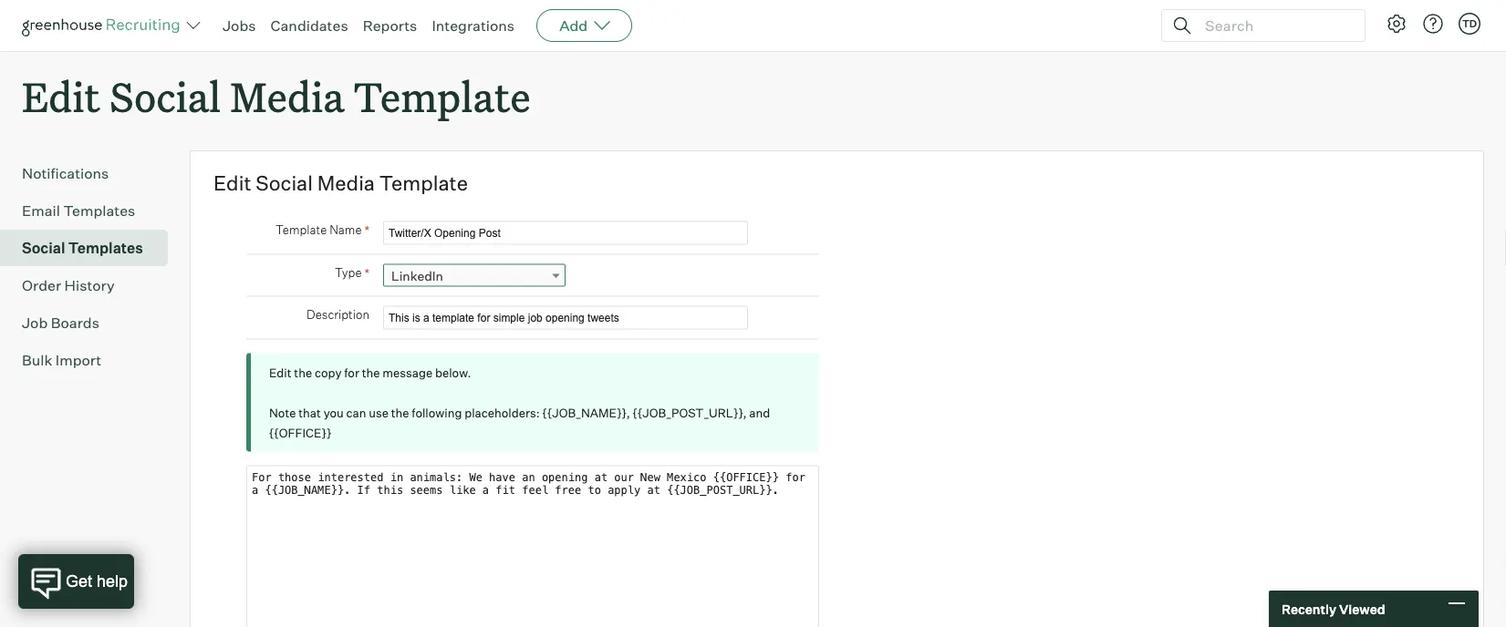 Task type: describe. For each thing, give the bounding box(es) containing it.
email templates
[[22, 202, 135, 220]]

0 vertical spatial template
[[354, 69, 531, 123]]

0 horizontal spatial edit
[[22, 69, 100, 123]]

1 horizontal spatial social
[[110, 69, 221, 123]]

2 horizontal spatial the
[[391, 406, 409, 420]]

job boards link
[[22, 312, 161, 334]]

0 horizontal spatial the
[[294, 366, 312, 380]]

Search text field
[[1201, 12, 1349, 39]]

notifications link
[[22, 163, 161, 185]]

reports
[[363, 16, 417, 35]]

note
[[269, 406, 296, 420]]

0 horizontal spatial social
[[22, 239, 65, 258]]

reports link
[[363, 16, 417, 35]]

templates for social templates
[[68, 239, 143, 258]]

configure image
[[1386, 13, 1408, 35]]

you
[[324, 406, 344, 420]]

td button
[[1459, 13, 1481, 35]]

social templates link
[[22, 237, 161, 259]]

Template Name text field
[[383, 221, 748, 245]]

1 vertical spatial template
[[379, 171, 468, 196]]

order
[[22, 277, 61, 295]]

name
[[330, 223, 362, 237]]

order history link
[[22, 275, 161, 297]]

integrations link
[[432, 16, 515, 35]]

td
[[1463, 17, 1477, 30]]

2 horizontal spatial social
[[256, 171, 313, 196]]

below.
[[435, 366, 471, 380]]

can
[[346, 406, 366, 420]]

placeholders:
[[465, 406, 540, 420]]

type
[[335, 266, 362, 280]]

{{job_post_url}},
[[633, 406, 747, 420]]

templates for email templates
[[63, 202, 135, 220]]

edit for edit the copy for the message below.
[[269, 366, 292, 380]]

candidates link
[[271, 16, 348, 35]]

Description text field
[[383, 306, 748, 330]]

recently
[[1282, 602, 1337, 618]]

viewed
[[1339, 602, 1386, 618]]

bulk
[[22, 351, 52, 370]]

job
[[22, 314, 48, 332]]



Task type: locate. For each thing, give the bounding box(es) containing it.
greenhouse recruiting image
[[22, 15, 186, 37]]

*
[[364, 222, 370, 238], [364, 265, 370, 281]]

{{job_name}},
[[543, 406, 630, 420]]

following
[[412, 406, 462, 420]]

template inside "template name *"
[[276, 223, 327, 237]]

bulk import
[[22, 351, 102, 370]]

0 vertical spatial edit social media template
[[22, 69, 531, 123]]

0 vertical spatial *
[[364, 222, 370, 238]]

bulk import link
[[22, 350, 161, 372]]

social templates
[[22, 239, 143, 258]]

For those interested in animals: We have an opening at our New Mexico {{OFFICE}} for a {{JOB_NAME}}. If this seems like a fit feel free to apply at {{JOB_POST_URL}}. text field
[[246, 466, 819, 628]]

note that you can use the following placeholders:
[[269, 406, 543, 420]]

candidates
[[271, 16, 348, 35]]

the left copy
[[294, 366, 312, 380]]

2 horizontal spatial edit
[[269, 366, 292, 380]]

edit the copy for the message below.
[[269, 366, 471, 380]]

{{job_name}}, {{job_post_url}}, and {{office}}
[[269, 406, 770, 440]]

templates
[[63, 202, 135, 220], [68, 239, 143, 258]]

td button
[[1455, 9, 1485, 38]]

1 vertical spatial edit social media template
[[214, 171, 468, 196]]

order history
[[22, 277, 115, 295]]

1 vertical spatial social
[[256, 171, 313, 196]]

jobs link
[[223, 16, 256, 35]]

* right name
[[364, 222, 370, 238]]

media down candidates
[[230, 69, 344, 123]]

boards
[[51, 314, 99, 332]]

import
[[56, 351, 102, 370]]

2 vertical spatial template
[[276, 223, 327, 237]]

1 horizontal spatial the
[[362, 366, 380, 380]]

copy
[[315, 366, 342, 380]]

and
[[749, 406, 770, 420]]

notifications
[[22, 164, 109, 183]]

use
[[369, 406, 389, 420]]

social
[[110, 69, 221, 123], [256, 171, 313, 196], [22, 239, 65, 258]]

1 vertical spatial edit
[[214, 171, 251, 196]]

edit social media template up name
[[214, 171, 468, 196]]

message
[[383, 366, 433, 380]]

media
[[230, 69, 344, 123], [317, 171, 375, 196]]

0 vertical spatial templates
[[63, 202, 135, 220]]

2 vertical spatial social
[[22, 239, 65, 258]]

linkedin link
[[383, 264, 566, 287]]

edit social media template
[[22, 69, 531, 123], [214, 171, 468, 196]]

jobs
[[223, 16, 256, 35]]

edit for edit social media template
[[214, 171, 251, 196]]

type *
[[335, 265, 370, 281]]

1 vertical spatial media
[[317, 171, 375, 196]]

* right type
[[364, 265, 370, 281]]

the right use
[[391, 406, 409, 420]]

0 vertical spatial social
[[110, 69, 221, 123]]

templates up 'order history' link
[[68, 239, 143, 258]]

add
[[559, 16, 588, 35]]

linkedin
[[391, 268, 443, 284]]

template name *
[[276, 222, 370, 238]]

recently viewed
[[1282, 602, 1386, 618]]

integrations
[[432, 16, 515, 35]]

job boards
[[22, 314, 99, 332]]

the
[[294, 366, 312, 380], [362, 366, 380, 380], [391, 406, 409, 420]]

that
[[299, 406, 321, 420]]

0 vertical spatial edit
[[22, 69, 100, 123]]

for
[[344, 366, 359, 380]]

edit social media template down candidates
[[22, 69, 531, 123]]

1 vertical spatial templates
[[68, 239, 143, 258]]

{{office}}
[[269, 426, 331, 440]]

media up name
[[317, 171, 375, 196]]

2 vertical spatial edit
[[269, 366, 292, 380]]

templates down notifications link on the left top of page
[[63, 202, 135, 220]]

1 horizontal spatial edit
[[214, 171, 251, 196]]

1 * from the top
[[364, 222, 370, 238]]

2 * from the top
[[364, 265, 370, 281]]

template
[[354, 69, 531, 123], [379, 171, 468, 196], [276, 223, 327, 237]]

0 vertical spatial media
[[230, 69, 344, 123]]

description
[[307, 308, 370, 322]]

email templates link
[[22, 200, 161, 222]]

the right for
[[362, 366, 380, 380]]

add button
[[537, 9, 633, 42]]

1 vertical spatial *
[[364, 265, 370, 281]]

email
[[22, 202, 60, 220]]

history
[[64, 277, 115, 295]]

edit
[[22, 69, 100, 123], [214, 171, 251, 196], [269, 366, 292, 380]]



Task type: vqa. For each thing, say whether or not it's contained in the screenshot.
the left the Simpson
no



